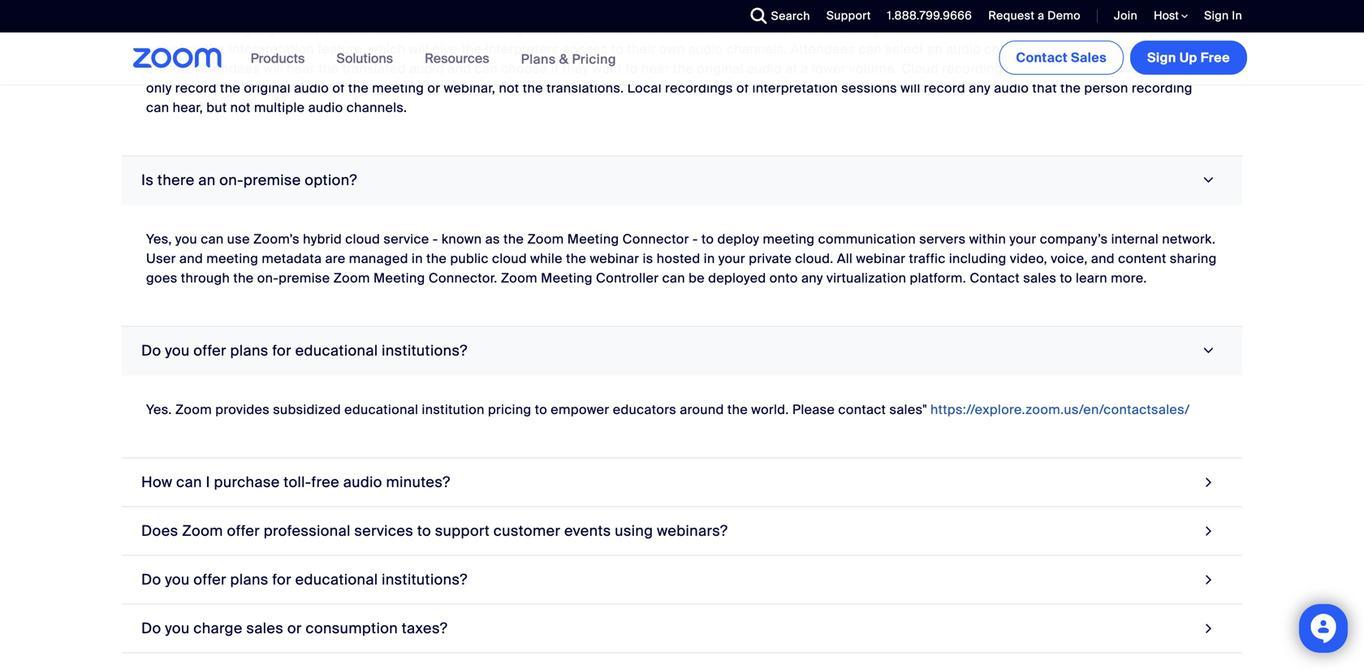 Task type: describe. For each thing, give the bounding box(es) containing it.
2 institutions? from the top
[[382, 571, 468, 589]]

2 record from the left
[[925, 80, 966, 97]]

audio up multiple
[[294, 80, 329, 97]]

right image for the "is there an on-premise option?" dropdown button
[[1199, 173, 1221, 188]]

2 for from the top
[[272, 571, 292, 589]]

can down only
[[146, 99, 169, 116]]

1 do from the top
[[141, 342, 161, 360]]

there
[[158, 171, 195, 190]]

give
[[432, 41, 458, 58]]

can left use
[[201, 231, 224, 248]]

right image for 1st the do you offer plans for educational institutions? dropdown button
[[1199, 343, 1221, 358]]

meeting down managed
[[374, 270, 425, 287]]

web
[[755, 21, 780, 38]]

does zoom offer professional services to support customer events using webinars? button
[[122, 507, 1243, 556]]

yes. zoom's language interpretation allows the host to designate panelists as interpreters on the web portal or during a zoom session. when the webinar starts, the host can start the interpretation feature, which will give the interpreters access to their own audio channels. attendees can select an audio channel to hear their language of choice. attendees will hear the translated audio and can choose if they want to hear the original audio at a lower volume. cloud recordings of interpretation sessions will only record the original audio of the meeting or webinar, not the translations. local recordings of interpretation sessions will record any audio that the person recording can hear, but not multiple audio channels.
[[146, 21, 1201, 116]]

goes
[[146, 270, 178, 287]]

hear,
[[173, 99, 203, 116]]

contact sales link
[[1000, 41, 1124, 75]]

contact inside yes, you can use zoom's hybrid cloud service - known as the zoom meeting connector - to deploy meeting communication servers within your company's internal network. user and meeting metadata are managed in the public cloud while the webinar is hosted in your private cloud. all webinar traffic including video, voice, and content sharing goes through the on-premise zoom meeting connector. zoom meeting controller can be deployed onto any virtualization platform. contact sales to learn more.
[[970, 270, 1020, 287]]

will up multiple
[[264, 60, 284, 77]]

when
[[991, 21, 1027, 38]]

0 horizontal spatial interpreters
[[486, 41, 560, 58]]

0 vertical spatial attendees
[[791, 41, 856, 58]]

products button
[[251, 32, 312, 84]]

audio down "session."
[[947, 41, 982, 58]]

during
[[841, 21, 881, 38]]

yes. for yes. zoom's language interpretation allows the host to designate panelists as interpreters on the web portal or during a zoom session. when the webinar starts, the host can start the interpretation feature, which will give the interpreters access to their own audio channels. attendees can select an audio channel to hear their language of choice. attendees will hear the translated audio and can choose if they want to hear the original audio at a lower volume. cloud recordings of interpretation sessions will only record the original audio of the meeting or webinar, not the translations. local recordings of interpretation sessions will record any audio that the person recording can hear, but not multiple audio channels.
[[146, 21, 172, 38]]

interpretation up the that
[[1030, 60, 1116, 77]]

1 vertical spatial your
[[719, 250, 746, 267]]

using
[[615, 522, 654, 541]]

the right starts,
[[1150, 21, 1170, 38]]

to right channel
[[1038, 41, 1051, 58]]

events
[[565, 522, 611, 541]]

the up "give"
[[419, 21, 439, 38]]

zoom inside "yes. zoom's language interpretation allows the host to designate panelists as interpreters on the web portal or during a zoom session. when the webinar starts, the host can start the interpretation feature, which will give the interpreters access to their own audio channels. attendees can select an audio channel to hear their language of choice. attendees will hear the translated audio and can choose if they want to hear the original audio at a lower volume. cloud recordings of interpretation sessions will only record the original audio of the meeting or webinar, not the translations. local recordings of interpretation sessions will record any audio that the person recording can hear, but not multiple audio channels."
[[895, 21, 932, 38]]

yes,
[[146, 231, 172, 248]]

hosted
[[657, 250, 701, 267]]

do you charge sales or consumption taxes? button
[[122, 605, 1243, 654]]

sign for sign in
[[1205, 8, 1230, 23]]

which
[[369, 41, 406, 58]]

only
[[146, 80, 172, 97]]

of down channel
[[1014, 60, 1026, 77]]

how can i purchase toll-free audio minutes?
[[141, 473, 451, 492]]

can up volume.
[[859, 41, 882, 58]]

to up the resources at the top of the page
[[473, 21, 486, 38]]

want
[[593, 60, 622, 77]]

1 horizontal spatial not
[[499, 80, 520, 97]]

1 horizontal spatial a
[[884, 21, 892, 38]]

do you charge sales or consumption taxes?
[[141, 619, 448, 638]]

the down choose
[[523, 80, 543, 97]]

do inside dropdown button
[[141, 619, 161, 638]]

1 in from the left
[[412, 250, 423, 267]]

of left free
[[1180, 41, 1193, 58]]

0 vertical spatial educational
[[295, 342, 378, 360]]

zoom down the "are"
[[334, 270, 370, 287]]

session.
[[935, 21, 988, 38]]

0 horizontal spatial a
[[801, 60, 809, 77]]

start
[[173, 41, 202, 58]]

on
[[712, 21, 728, 38]]

support link right search
[[815, 0, 876, 32]]

sales inside yes, you can use zoom's hybrid cloud service - known as the zoom meeting connector - to deploy meeting communication servers within your company's internal network. user and meeting metadata are managed in the public cloud while the webinar is hosted in your private cloud. all webinar traffic including video, voice, and content sharing goes through the on-premise zoom meeting connector. zoom meeting controller can be deployed onto any virtualization platform. contact sales to learn more.
[[1024, 270, 1057, 287]]

meeting down while
[[541, 270, 593, 287]]

i
[[206, 473, 210, 492]]

plans for 1st the do you offer plans for educational institutions? dropdown button from the bottom of the page
[[230, 571, 269, 589]]

world.
[[752, 401, 789, 418]]

2 in from the left
[[704, 250, 715, 267]]

2 host from the left
[[1174, 21, 1201, 38]]

1 vertical spatial educational
[[345, 401, 419, 418]]

pricing
[[572, 51, 617, 68]]

the up but
[[220, 80, 241, 97]]

support
[[435, 522, 490, 541]]

you down goes at left top
[[165, 342, 190, 360]]

feature,
[[318, 41, 366, 58]]

audio left "at"
[[747, 60, 782, 77]]

solutions
[[337, 50, 393, 67]]

demo
[[1048, 8, 1081, 23]]

sign for sign up free
[[1148, 49, 1177, 66]]

will down cloud in the top of the page
[[901, 80, 921, 97]]

0 horizontal spatial recordings
[[666, 80, 734, 97]]

within
[[970, 231, 1007, 248]]

access
[[563, 41, 608, 58]]

2 horizontal spatial a
[[1038, 8, 1045, 23]]

option?
[[305, 171, 357, 190]]

while
[[531, 250, 563, 267]]

zoom down while
[[501, 270, 538, 287]]

audio down on at the right of the page
[[689, 41, 724, 58]]

person
[[1085, 80, 1129, 97]]

join link up the meetings navigation
[[1115, 8, 1138, 23]]

interpretation up feature,
[[287, 21, 372, 38]]

1 institutions? from the top
[[382, 342, 468, 360]]

translated
[[342, 60, 406, 77]]

the right when
[[1030, 21, 1051, 38]]

you inside yes, you can use zoom's hybrid cloud service - known as the zoom meeting connector - to deploy meeting communication servers within your company's internal network. user and meeting metadata are managed in the public cloud while the webinar is hosted in your private cloud. all webinar traffic including video, voice, and content sharing goes through the on-premise zoom meeting connector. zoom meeting controller can be deployed onto any virtualization platform. contact sales to learn more.
[[175, 231, 197, 248]]

pricing
[[488, 401, 532, 418]]

any inside yes, you can use zoom's hybrid cloud service - known as the zoom meeting connector - to deploy meeting communication servers within your company's internal network. user and meeting metadata are managed in the public cloud while the webinar is hosted in your private cloud. all webinar traffic including video, voice, and content sharing goes through the on-premise zoom meeting connector. zoom meeting controller can be deployed onto any virtualization platform. contact sales to learn more.
[[802, 270, 824, 287]]

yes, you can use zoom's hybrid cloud service - known as the zoom meeting connector - to deploy meeting communication servers within your company's internal network. user and meeting metadata are managed in the public cloud while the webinar is hosted in your private cloud. all webinar traffic including video, voice, and content sharing goes through the on-premise zoom meeting connector. zoom meeting controller can be deployed onto any virtualization platform. contact sales to learn more.
[[146, 231, 1218, 287]]

interpretation up multiple
[[229, 41, 315, 58]]

support link right 'portal'
[[827, 8, 872, 23]]

webinar inside "yes. zoom's language interpretation allows the host to designate panelists as interpreters on the web portal or during a zoom session. when the webinar starts, the host can start the interpretation feature, which will give the interpreters access to their own audio channels. attendees can select an audio channel to hear their language of choice. attendees will hear the translated audio and can choose if they want to hear the original audio at a lower volume. cloud recordings of interpretation sessions will only record the original audio of the meeting or webinar, not the translations. local recordings of interpretation sessions will record any audio that the person recording can hear, but not multiple audio channels."
[[1054, 21, 1104, 38]]

to down voice,
[[1061, 270, 1073, 287]]

on- inside the "is there an on-premise option?" dropdown button
[[220, 171, 244, 190]]

right image for how can i purchase toll-free audio minutes? dropdown button
[[1202, 472, 1217, 493]]

1 record from the left
[[175, 80, 217, 97]]

can down hosted
[[663, 270, 686, 287]]

local
[[628, 80, 662, 97]]

0 horizontal spatial hear
[[287, 60, 315, 77]]

how can i purchase toll-free audio minutes? button
[[122, 459, 1243, 507]]

more.
[[1112, 270, 1148, 287]]

purchase
[[214, 473, 280, 492]]

be
[[689, 270, 705, 287]]

to inside dropdown button
[[417, 522, 431, 541]]

the right start
[[205, 41, 225, 58]]

video,
[[1011, 250, 1048, 267]]

the right while
[[566, 250, 587, 267]]

network.
[[1163, 231, 1216, 248]]

traffic
[[910, 250, 946, 267]]

deploy
[[718, 231, 760, 248]]

the down "own"
[[673, 60, 694, 77]]

can up the choice.
[[146, 41, 169, 58]]

communication
[[819, 231, 916, 248]]

plans
[[521, 51, 556, 68]]

channel
[[985, 41, 1035, 58]]

host button
[[1155, 8, 1189, 24]]

to up local
[[626, 60, 638, 77]]

the left world.
[[728, 401, 748, 418]]

1 do you offer plans for educational institutions? button from the top
[[122, 327, 1243, 376]]

2 vertical spatial offer
[[194, 571, 227, 589]]

choice.
[[146, 60, 192, 77]]

of down search button
[[737, 80, 749, 97]]

known
[[442, 231, 482, 248]]

recording
[[1133, 80, 1193, 97]]

plans for 1st the do you offer plans for educational institutions? dropdown button
[[230, 342, 269, 360]]

sign up free
[[1148, 49, 1231, 66]]

is
[[643, 250, 654, 267]]

0 horizontal spatial webinar
[[590, 250, 640, 267]]

audio left the that
[[995, 80, 1030, 97]]

zoom inside dropdown button
[[182, 522, 223, 541]]

consumption
[[306, 619, 398, 638]]

including
[[950, 250, 1007, 267]]

that
[[1033, 80, 1058, 97]]

resources
[[425, 50, 490, 67]]

choose
[[501, 60, 548, 77]]

customer
[[494, 522, 561, 541]]

if
[[551, 60, 559, 77]]

the right known
[[504, 231, 524, 248]]

the down known
[[427, 250, 447, 267]]

can inside dropdown button
[[176, 473, 202, 492]]

own
[[660, 41, 685, 58]]

1 horizontal spatial sessions
[[1119, 60, 1175, 77]]

the right through
[[233, 270, 254, 287]]

they
[[563, 60, 589, 77]]

1 horizontal spatial hear
[[642, 60, 670, 77]]

free
[[312, 473, 340, 492]]

2 horizontal spatial hear
[[1054, 41, 1083, 58]]

managed
[[349, 250, 409, 267]]

servers
[[920, 231, 966, 248]]

premise inside dropdown button
[[244, 171, 301, 190]]

to right pricing
[[535, 401, 548, 418]]

1 horizontal spatial your
[[1010, 231, 1037, 248]]

2 vertical spatial meeting
[[207, 250, 259, 267]]

cloud.
[[796, 250, 834, 267]]

content
[[1119, 250, 1167, 267]]

hybrid
[[303, 231, 342, 248]]

lower
[[812, 60, 846, 77]]

educators
[[613, 401, 677, 418]]

connector
[[623, 231, 690, 248]]

0 horizontal spatial and
[[179, 250, 203, 267]]

search
[[772, 9, 811, 24]]

service
[[384, 231, 429, 248]]

empower
[[551, 401, 610, 418]]

on- inside yes, you can use zoom's hybrid cloud service - known as the zoom meeting connector - to deploy meeting communication servers within your company's internal network. user and meeting metadata are managed in the public cloud while the webinar is hosted in your private cloud. all webinar traffic including video, voice, and content sharing goes through the on-premise zoom meeting connector. zoom meeting controller can be deployed onto any virtualization platform. contact sales to learn more.
[[257, 270, 279, 287]]

the down 'translated' at the left top
[[348, 80, 369, 97]]

webinars?
[[657, 522, 728, 541]]

premise inside yes, you can use zoom's hybrid cloud service - known as the zoom meeting connector - to deploy meeting communication servers within your company's internal network. user and meeting metadata are managed in the public cloud while the webinar is hosted in your private cloud. all webinar traffic including video, voice, and content sharing goes through the on-premise zoom meeting connector. zoom meeting controller can be deployed onto any virtualization platform. contact sales to learn more.
[[279, 270, 330, 287]]

1 for from the top
[[272, 342, 292, 360]]

the down feature,
[[319, 60, 339, 77]]

portal
[[784, 21, 821, 38]]

product information navigation
[[239, 32, 629, 86]]

volume.
[[850, 60, 899, 77]]

around
[[680, 401, 724, 418]]

sharing
[[1171, 250, 1218, 267]]

an inside "yes. zoom's language interpretation allows the host to designate panelists as interpreters on the web portal or during a zoom session. when the webinar starts, the host can start the interpretation feature, which will give the interpreters access to their own audio channels. attendees can select an audio channel to hear their language of choice. attendees will hear the translated audio and can choose if they want to hear the original audio at a lower volume. cloud recordings of interpretation sessions will only record the original audio of the meeting or webinar, not the translations. local recordings of interpretation sessions will record any audio that the person recording can hear, but not multiple audio channels."
[[928, 41, 943, 58]]



Task type: locate. For each thing, give the bounding box(es) containing it.
1 their from the left
[[628, 41, 656, 58]]

designate
[[489, 21, 552, 38]]

1 vertical spatial yes.
[[146, 401, 172, 418]]

0 horizontal spatial original
[[244, 80, 291, 97]]

deployed
[[709, 270, 767, 287]]

1 vertical spatial meeting
[[763, 231, 815, 248]]

can up webinar,
[[475, 60, 498, 77]]

meeting up controller at the top left of page
[[568, 231, 619, 248]]

and up through
[[179, 250, 203, 267]]

1 horizontal spatial their
[[1086, 41, 1115, 58]]

translations.
[[547, 80, 624, 97]]

webinar up sales
[[1054, 21, 1104, 38]]

do you offer plans for educational institutions? up subsidized
[[141, 342, 468, 360]]

0 vertical spatial your
[[1010, 231, 1037, 248]]

attendees up lower
[[791, 41, 856, 58]]

recordings down "own"
[[666, 80, 734, 97]]

0 vertical spatial do you offer plans for educational institutions?
[[141, 342, 468, 360]]

interpretation down "at"
[[753, 80, 839, 97]]

will
[[409, 41, 429, 58], [264, 60, 284, 77], [1178, 60, 1198, 77], [901, 80, 921, 97]]

the right the that
[[1061, 80, 1082, 97]]

learn
[[1076, 270, 1108, 287]]

language
[[225, 21, 283, 38], [1118, 41, 1177, 58]]

1 vertical spatial premise
[[279, 270, 330, 287]]

you inside dropdown button
[[165, 619, 190, 638]]

1 horizontal spatial -
[[693, 231, 699, 248]]

1 vertical spatial as
[[486, 231, 500, 248]]

1 vertical spatial recordings
[[666, 80, 734, 97]]

offer up provides
[[194, 342, 227, 360]]

cloud left while
[[492, 250, 527, 267]]

provides
[[216, 401, 270, 418]]

any
[[969, 80, 991, 97], [802, 270, 824, 287]]

right image for do you charge sales or consumption taxes? dropdown button on the bottom of the page
[[1202, 618, 1217, 640]]

zoom's inside "yes. zoom's language interpretation allows the host to designate panelists as interpreters on the web portal or during a zoom session. when the webinar starts, the host can start the interpretation feature, which will give the interpreters access to their own audio channels. attendees can select an audio channel to hear their language of choice. attendees will hear the translated audio and can choose if they want to hear the original audio at a lower volume. cloud recordings of interpretation sessions will only record the original audio of the meeting or webinar, not the translations. local recordings of interpretation sessions will record any audio that the person recording can hear, but not multiple audio channels."
[[175, 21, 222, 38]]

cloud
[[346, 231, 380, 248], [492, 250, 527, 267]]

1 vertical spatial interpreters
[[486, 41, 560, 58]]

services
[[355, 522, 414, 541]]

1 vertical spatial zoom's
[[254, 231, 300, 248]]

sign in
[[1205, 8, 1243, 23]]

any down channel
[[969, 80, 991, 97]]

1 horizontal spatial sign
[[1205, 8, 1230, 23]]

original up multiple
[[244, 80, 291, 97]]

as inside "yes. zoom's language interpretation allows the host to designate panelists as interpreters on the web portal or during a zoom session. when the webinar starts, the host can start the interpretation feature, which will give the interpreters access to their own audio channels. attendees can select an audio channel to hear their language of choice. attendees will hear the translated audio and can choose if they want to hear the original audio at a lower volume. cloud recordings of interpretation sessions will only record the original audio of the meeting or webinar, not the translations. local recordings of interpretation sessions will record any audio that the person recording can hear, but not multiple audio channels."
[[616, 21, 631, 38]]

0 vertical spatial zoom's
[[175, 21, 222, 38]]

host up up
[[1174, 21, 1201, 38]]

channels. down 'translated' at the left top
[[347, 99, 407, 116]]

do left charge
[[141, 619, 161, 638]]

for up do you charge sales or consumption taxes?
[[272, 571, 292, 589]]

offer inside dropdown button
[[227, 522, 260, 541]]

any inside "yes. zoom's language interpretation allows the host to designate panelists as interpreters on the web portal or during a zoom session. when the webinar starts, the host can start the interpretation feature, which will give the interpreters access to their own audio channels. attendees can select an audio channel to hear their language of choice. attendees will hear the translated audio and can choose if they want to hear the original audio at a lower volume. cloud recordings of interpretation sessions will only record the original audio of the meeting or webinar, not the translations. local recordings of interpretation sessions will record any audio that the person recording can hear, but not multiple audio channels."
[[969, 80, 991, 97]]

user
[[146, 250, 176, 267]]

a up select
[[884, 21, 892, 38]]

audio down "give"
[[409, 60, 444, 77]]

1 horizontal spatial language
[[1118, 41, 1177, 58]]

resources button
[[425, 32, 497, 84]]

1 vertical spatial channels.
[[347, 99, 407, 116]]

to left the support at the left bottom of page
[[417, 522, 431, 541]]

webinar
[[1054, 21, 1104, 38], [590, 250, 640, 267], [857, 250, 906, 267]]

audio right multiple
[[308, 99, 343, 116]]

or left webinar,
[[428, 80, 441, 97]]

0 horizontal spatial meeting
[[207, 250, 259, 267]]

any down cloud.
[[802, 270, 824, 287]]

1 vertical spatial attendees
[[195, 60, 260, 77]]

zoom
[[895, 21, 932, 38], [528, 231, 564, 248], [334, 270, 370, 287], [501, 270, 538, 287], [175, 401, 212, 418], [182, 522, 223, 541]]

attendees up but
[[195, 60, 260, 77]]

as right panelists
[[616, 21, 631, 38]]

as up public
[[486, 231, 500, 248]]

plans
[[230, 342, 269, 360], [230, 571, 269, 589]]

0 vertical spatial recordings
[[943, 60, 1011, 77]]

2 vertical spatial educational
[[295, 571, 378, 589]]

join
[[1115, 8, 1138, 23]]

0 vertical spatial an
[[928, 41, 943, 58]]

banner
[[114, 32, 1251, 86]]

audio
[[689, 41, 724, 58], [947, 41, 982, 58], [409, 60, 444, 77], [747, 60, 782, 77], [294, 80, 329, 97], [995, 80, 1030, 97], [308, 99, 343, 116], [343, 473, 383, 492]]

sales"
[[890, 401, 928, 418]]

1 horizontal spatial meeting
[[372, 80, 424, 97]]

toll-
[[284, 473, 312, 492]]

meeting down use
[[207, 250, 259, 267]]

0 horizontal spatial channels.
[[347, 99, 407, 116]]

0 vertical spatial cloud
[[346, 231, 380, 248]]

0 horizontal spatial sessions
[[842, 80, 898, 97]]

charge
[[194, 619, 243, 638]]

through
[[181, 270, 230, 287]]

2 horizontal spatial meeting
[[763, 231, 815, 248]]

in
[[412, 250, 423, 267], [704, 250, 715, 267]]

0 horizontal spatial any
[[802, 270, 824, 287]]

request
[[989, 8, 1035, 23]]

does zoom offer professional services to support customer events using webinars?
[[141, 522, 728, 541]]

educational
[[295, 342, 378, 360], [345, 401, 419, 418], [295, 571, 378, 589]]

and inside "yes. zoom's language interpretation allows the host to designate panelists as interpreters on the web portal or during a zoom session. when the webinar starts, the host can start the interpretation feature, which will give the interpreters access to their own audio channels. attendees can select an audio channel to hear their language of choice. attendees will hear the translated audio and can choose if they want to hear the original audio at a lower volume. cloud recordings of interpretation sessions will only record the original audio of the meeting or webinar, not the translations. local recordings of interpretation sessions will record any audio that the person recording can hear, but not multiple audio channels."
[[448, 60, 471, 77]]

audio inside dropdown button
[[343, 473, 383, 492]]

company's
[[1041, 231, 1109, 248]]

do you offer plans for educational institutions? button
[[122, 327, 1243, 376], [122, 556, 1243, 605]]

plans & pricing link
[[521, 51, 617, 68], [521, 51, 617, 68]]

meetings navigation
[[996, 32, 1251, 78]]

0 horizontal spatial -
[[433, 231, 438, 248]]

language down starts,
[[1118, 41, 1177, 58]]

0 horizontal spatial on-
[[220, 171, 244, 190]]

right image inside the "is there an on-premise option?" dropdown button
[[1199, 173, 1221, 188]]

1 horizontal spatial or
[[428, 80, 441, 97]]

zoom's up start
[[175, 21, 222, 38]]

2 vertical spatial do
[[141, 619, 161, 638]]

0 horizontal spatial or
[[288, 619, 302, 638]]

right image inside how can i purchase toll-free audio minutes? dropdown button
[[1202, 472, 1217, 493]]

and up webinar,
[[448, 60, 471, 77]]

do down goes at left top
[[141, 342, 161, 360]]

sessions down volume.
[[842, 80, 898, 97]]

host
[[1155, 8, 1182, 23]]

0 vertical spatial plans
[[230, 342, 269, 360]]

offer up charge
[[194, 571, 227, 589]]

0 vertical spatial not
[[499, 80, 520, 97]]

as
[[616, 21, 631, 38], [486, 231, 500, 248]]

1 do you offer plans for educational institutions? from the top
[[141, 342, 468, 360]]

will left free
[[1178, 60, 1198, 77]]

right image inside do you charge sales or consumption taxes? dropdown button
[[1202, 618, 1217, 640]]

original
[[697, 60, 744, 77], [244, 80, 291, 97]]

educational up consumption
[[295, 571, 378, 589]]

to
[[473, 21, 486, 38], [612, 41, 624, 58], [1038, 41, 1051, 58], [626, 60, 638, 77], [702, 231, 715, 248], [1061, 270, 1073, 287], [535, 401, 548, 418], [417, 522, 431, 541]]

you right yes,
[[175, 231, 197, 248]]

1 vertical spatial sign
[[1148, 49, 1177, 66]]

zoom up select
[[895, 21, 932, 38]]

an
[[928, 41, 943, 58], [198, 171, 216, 190]]

institutions? up the institution
[[382, 342, 468, 360]]

an right there on the top of page
[[198, 171, 216, 190]]

the right "give"
[[462, 41, 482, 58]]

0 horizontal spatial record
[[175, 80, 217, 97]]

2 do you offer plans for educational institutions? button from the top
[[122, 556, 1243, 605]]

0 vertical spatial meeting
[[372, 80, 424, 97]]

yes. inside "yes. zoom's language interpretation allows the host to designate panelists as interpreters on the web portal or during a zoom session. when the webinar starts, the host can start the interpretation feature, which will give the interpreters access to their own audio channels. attendees can select an audio channel to hear their language of choice. attendees will hear the translated audio and can choose if they want to hear the original audio at a lower volume. cloud recordings of interpretation sessions will only record the original audio of the meeting or webinar, not the translations. local recordings of interpretation sessions will record any audio that the person recording can hear, but not multiple audio channels."
[[146, 21, 172, 38]]

sales down video,
[[1024, 270, 1057, 287]]

zoom's inside yes, you can use zoom's hybrid cloud service - known as the zoom meeting connector - to deploy meeting communication servers within your company's internal network. user and meeting metadata are managed in the public cloud while the webinar is hosted in your private cloud. all webinar traffic including video, voice, and content sharing goes through the on-premise zoom meeting connector. zoom meeting controller can be deployed onto any virtualization platform. contact sales to learn more.
[[254, 231, 300, 248]]

free
[[1201, 49, 1231, 66]]

to left deploy
[[702, 231, 715, 248]]

hear
[[1054, 41, 1083, 58], [287, 60, 315, 77], [642, 60, 670, 77]]

1 vertical spatial any
[[802, 270, 824, 287]]

0 vertical spatial on-
[[220, 171, 244, 190]]

0 vertical spatial sales
[[1024, 270, 1057, 287]]

educational up subsidized
[[295, 342, 378, 360]]

starts,
[[1107, 21, 1147, 38]]

0 horizontal spatial cloud
[[346, 231, 380, 248]]

0 vertical spatial language
[[225, 21, 283, 38]]

0 vertical spatial or
[[824, 21, 837, 38]]

1 horizontal spatial webinar
[[857, 250, 906, 267]]

2 horizontal spatial or
[[824, 21, 837, 38]]

an inside dropdown button
[[198, 171, 216, 190]]

of down feature,
[[333, 80, 345, 97]]

in up be
[[704, 250, 715, 267]]

1 horizontal spatial host
[[1174, 21, 1201, 38]]

2 vertical spatial or
[[288, 619, 302, 638]]

you down does
[[165, 571, 190, 589]]

1 horizontal spatial zoom's
[[254, 231, 300, 248]]

2 horizontal spatial and
[[1092, 250, 1115, 267]]

1 vertical spatial contact
[[970, 270, 1020, 287]]

sales
[[1072, 49, 1107, 66]]

3 do from the top
[[141, 619, 161, 638]]

0 horizontal spatial in
[[412, 250, 423, 267]]

attendees
[[791, 41, 856, 58], [195, 60, 260, 77]]

right image for does zoom offer professional services to support customer events using webinars? dropdown button
[[1202, 520, 1217, 542]]

host up "give"
[[442, 21, 470, 38]]

1 vertical spatial or
[[428, 80, 441, 97]]

banner containing contact sales
[[114, 32, 1251, 86]]

&
[[560, 51, 569, 68]]

right image inside does zoom offer professional services to support customer events using webinars? dropdown button
[[1202, 520, 1217, 542]]

-
[[433, 231, 438, 248], [693, 231, 699, 248]]

sales inside dropdown button
[[246, 619, 284, 638]]

zoom's
[[175, 21, 222, 38], [254, 231, 300, 248]]

0 vertical spatial yes.
[[146, 21, 172, 38]]

right image for 1st the do you offer plans for educational institutions? dropdown button from the bottom of the page
[[1202, 569, 1217, 591]]

0 vertical spatial any
[[969, 80, 991, 97]]

0 vertical spatial do
[[141, 342, 161, 360]]

join link left host
[[1102, 0, 1142, 32]]

offer
[[194, 342, 227, 360], [227, 522, 260, 541], [194, 571, 227, 589]]

in
[[1233, 8, 1243, 23]]

recordings down channel
[[943, 60, 1011, 77]]

or inside dropdown button
[[288, 619, 302, 638]]

2 yes. from the top
[[146, 401, 172, 418]]

taxes?
[[402, 619, 448, 638]]

2 horizontal spatial webinar
[[1054, 21, 1104, 38]]

institutions? up taxes?
[[382, 571, 468, 589]]

zoom up while
[[528, 231, 564, 248]]

yes. zoom provides subsidized educational institution pricing to empower educators around the world. please contact sales" https://explore.zoom.us/en/contactsales/
[[146, 401, 1191, 418]]

at
[[786, 60, 798, 77]]

professional
[[264, 522, 351, 541]]

premise left option?
[[244, 171, 301, 190]]

1 horizontal spatial original
[[697, 60, 744, 77]]

sign
[[1205, 8, 1230, 23], [1148, 49, 1177, 66]]

0 vertical spatial contact
[[1017, 49, 1068, 66]]

1.888.799.9666
[[888, 8, 973, 23]]

language up the 'products'
[[225, 21, 283, 38]]

as inside yes, you can use zoom's hybrid cloud service - known as the zoom meeting connector - to deploy meeting communication servers within your company's internal network. user and meeting metadata are managed in the public cloud while the webinar is hosted in your private cloud. all webinar traffic including video, voice, and content sharing goes through the on-premise zoom meeting connector. zoom meeting controller can be deployed onto any virtualization platform. contact sales to learn more.
[[486, 231, 500, 248]]

products
[[251, 50, 305, 67]]

controller
[[596, 270, 659, 287]]

1 horizontal spatial recordings
[[943, 60, 1011, 77]]

meeting inside "yes. zoom's language interpretation allows the host to designate panelists as interpreters on the web portal or during a zoom session. when the webinar starts, the host can start the interpretation feature, which will give the interpreters access to their own audio channels. attendees can select an audio channel to hear their language of choice. attendees will hear the translated audio and can choose if they want to hear the original audio at a lower volume. cloud recordings of interpretation sessions will only record the original audio of the meeting or webinar, not the translations. local recordings of interpretation sessions will record any audio that the person recording can hear, but not multiple audio channels."
[[372, 80, 424, 97]]

1 horizontal spatial sales
[[1024, 270, 1057, 287]]

1 vertical spatial original
[[244, 80, 291, 97]]

0 vertical spatial interpreters
[[634, 21, 708, 38]]

will left "give"
[[409, 41, 429, 58]]

0 horizontal spatial an
[[198, 171, 216, 190]]

interpreters down designate
[[486, 41, 560, 58]]

1 horizontal spatial on-
[[257, 270, 279, 287]]

as for panelists
[[616, 21, 631, 38]]

1 vertical spatial for
[[272, 571, 292, 589]]

yes. for yes. zoom provides subsidized educational institution pricing to empower educators around the world. please contact sales" https://explore.zoom.us/en/contactsales/
[[146, 401, 172, 418]]

to up want
[[612, 41, 624, 58]]

plans up charge
[[230, 571, 269, 589]]

0 vertical spatial original
[[697, 60, 744, 77]]

interpreters
[[634, 21, 708, 38], [486, 41, 560, 58]]

sign left in
[[1205, 8, 1230, 23]]

1 yes. from the top
[[146, 21, 172, 38]]

0 horizontal spatial sales
[[246, 619, 284, 638]]

offer down "purchase" in the left bottom of the page
[[227, 522, 260, 541]]

plans & pricing
[[521, 51, 617, 68]]

1 vertical spatial language
[[1118, 41, 1177, 58]]

zoom left provides
[[175, 401, 212, 418]]

on- down the metadata
[[257, 270, 279, 287]]

zoom logo image
[[133, 48, 222, 68]]

sign left up
[[1148, 49, 1177, 66]]

institution
[[422, 401, 485, 418]]

0 horizontal spatial zoom's
[[175, 21, 222, 38]]

as for known
[[486, 231, 500, 248]]

1 horizontal spatial attendees
[[791, 41, 856, 58]]

1 - from the left
[[433, 231, 438, 248]]

1 vertical spatial not
[[230, 99, 251, 116]]

0 vertical spatial do you offer plans for educational institutions? button
[[122, 327, 1243, 376]]

sign inside the sign up free button
[[1148, 49, 1177, 66]]

right image
[[1199, 173, 1221, 188], [1199, 343, 1221, 358], [1202, 472, 1217, 493], [1202, 520, 1217, 542], [1202, 569, 1217, 591], [1202, 618, 1217, 640]]

1 horizontal spatial channels.
[[727, 41, 788, 58]]

premise down the metadata
[[279, 270, 330, 287]]

0 horizontal spatial your
[[719, 250, 746, 267]]

1 vertical spatial do you offer plans for educational institutions? button
[[122, 556, 1243, 605]]

2 - from the left
[[693, 231, 699, 248]]

0 horizontal spatial attendees
[[195, 60, 260, 77]]

interpretation
[[287, 21, 372, 38], [229, 41, 315, 58], [1030, 60, 1116, 77], [753, 80, 839, 97]]

1 horizontal spatial and
[[448, 60, 471, 77]]

0 horizontal spatial sign
[[1148, 49, 1177, 66]]

1 horizontal spatial cloud
[[492, 250, 527, 267]]

0 vertical spatial sign
[[1205, 8, 1230, 23]]

0 horizontal spatial not
[[230, 99, 251, 116]]

hear up local
[[642, 60, 670, 77]]

2 do from the top
[[141, 571, 161, 589]]

contact inside contact sales link
[[1017, 49, 1068, 66]]

please
[[793, 401, 835, 418]]

0 vertical spatial sessions
[[1119, 60, 1175, 77]]

0 horizontal spatial language
[[225, 21, 283, 38]]

not
[[499, 80, 520, 97], [230, 99, 251, 116]]

0 vertical spatial channels.
[[727, 41, 788, 58]]

yes. up how
[[146, 401, 172, 418]]

select
[[886, 41, 924, 58]]

not down choose
[[499, 80, 520, 97]]

hear up multiple
[[287, 60, 315, 77]]

use
[[227, 231, 250, 248]]

do you offer plans for educational institutions? button down "webinars?"
[[122, 556, 1243, 605]]

1 vertical spatial sales
[[246, 619, 284, 638]]

contact down including
[[970, 270, 1020, 287]]

0 vertical spatial offer
[[194, 342, 227, 360]]

sessions up recording
[[1119, 60, 1175, 77]]

your up video,
[[1010, 231, 1037, 248]]

2 do you offer plans for educational institutions? from the top
[[141, 571, 468, 589]]

1 vertical spatial cloud
[[492, 250, 527, 267]]

a right "at"
[[801, 60, 809, 77]]

1 host from the left
[[442, 21, 470, 38]]

up
[[1180, 49, 1198, 66]]

2 plans from the top
[[230, 571, 269, 589]]

1 plans from the top
[[230, 342, 269, 360]]

request a demo link
[[977, 0, 1085, 32], [989, 8, 1081, 23]]

connector.
[[429, 270, 498, 287]]

0 vertical spatial premise
[[244, 171, 301, 190]]

2 their from the left
[[1086, 41, 1115, 58]]

meeting up private in the top right of the page
[[763, 231, 815, 248]]

contact
[[839, 401, 887, 418]]

you
[[175, 231, 197, 248], [165, 342, 190, 360], [165, 571, 190, 589], [165, 619, 190, 638]]

in down service
[[412, 250, 423, 267]]

or right 'portal'
[[824, 21, 837, 38]]

how
[[141, 473, 173, 492]]

- up hosted
[[693, 231, 699, 248]]

webinar,
[[444, 80, 496, 97]]

the right on at the right of the page
[[731, 21, 751, 38]]

0 vertical spatial as
[[616, 21, 631, 38]]

sales right charge
[[246, 619, 284, 638]]

yes. up zoom logo
[[146, 21, 172, 38]]



Task type: vqa. For each thing, say whether or not it's contained in the screenshot.
hear,
yes



